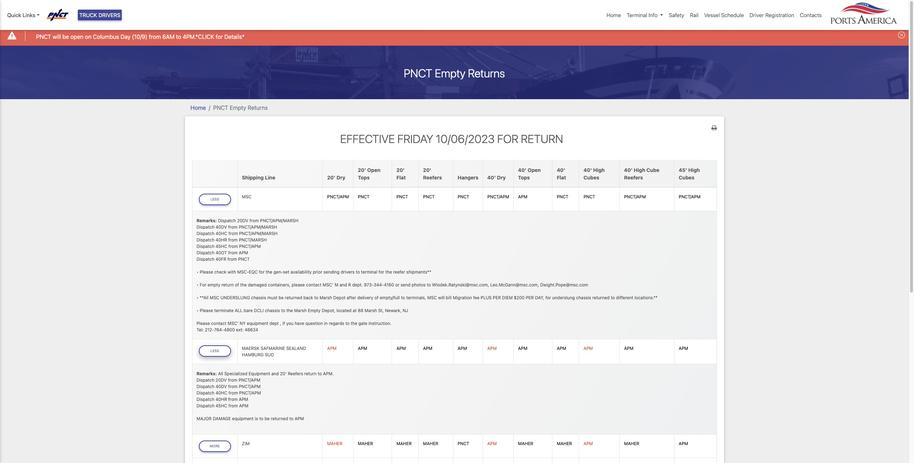Task type: describe. For each thing, give the bounding box(es) containing it.
quick
[[7, 12, 21, 18]]

for
[[200, 283, 207, 288]]

set
[[283, 270, 290, 275]]

send
[[401, 283, 411, 288]]

sending
[[324, 270, 340, 275]]

less button for maersk safmarine sealand hamburg sud
[[199, 346, 231, 357]]

4 maher from the left
[[423, 442, 439, 447]]

containers,
[[268, 283, 291, 288]]

gen-
[[274, 270, 283, 275]]

344-
[[374, 283, 384, 288]]

depot,
[[322, 308, 336, 314]]

in
[[324, 321, 328, 327]]

$200
[[514, 295, 525, 301]]

dcli
[[254, 308, 264, 314]]

for right the eqc
[[259, 270, 265, 275]]

reefers inside the 40' high cube reefers
[[625, 175, 644, 181]]

reefers inside remarks: all specialized equipment and 20' reefers return to apm. dispatch 20dv from pnct/apm dispatch 40dv from pnct/apm dispatch 40hc from pnct/apm dispatch 40hr from apm dispatch 45hc from apm
[[288, 372, 303, 377]]

depot
[[334, 295, 346, 301]]

4pm.*click
[[183, 33, 214, 40]]

bare
[[244, 308, 253, 314]]

returned down please
[[285, 295, 302, 301]]

• **all msc underslung chassis must be returned back to marsh depot after delivery of empty/full to terminals, msc will bill migration fee plus per diem $200 per day, for underslung chassis returned to different locations.**
[[197, 295, 658, 301]]

1 horizontal spatial and
[[340, 283, 347, 288]]

0 horizontal spatial msc
[[210, 295, 220, 301]]

terminal info link
[[624, 8, 667, 22]]

1 horizontal spatial home
[[607, 12, 622, 18]]

0 horizontal spatial of
[[235, 283, 239, 288]]

day,
[[536, 295, 545, 301]]

2 horizontal spatial be
[[279, 295, 284, 301]]

remarks: for remarks: all specialized equipment and 20' reefers return to apm. dispatch 20dv from pnct/apm dispatch 40dv from pnct/apm dispatch 40hc from pnct/apm dispatch 40hr from apm dispatch 45hc from apm
[[197, 372, 217, 377]]

1 horizontal spatial marsh
[[320, 295, 332, 301]]

chassis down must
[[265, 308, 280, 314]]

tops for 20'
[[358, 175, 370, 181]]

back
[[304, 295, 313, 301]]

7 maher from the left
[[625, 442, 640, 447]]

truck
[[79, 12, 97, 18]]

maersk safmarine sealand hamburg sud
[[242, 346, 306, 358]]

20' for 20' reefers
[[423, 167, 432, 173]]

0 horizontal spatial pnct empty returns
[[213, 105, 268, 111]]

20dv inside remarks: all specialized equipment and 20' reefers return to apm. dispatch 20dv from pnct/apm dispatch 40dv from pnct/apm dispatch 40hc from pnct/apm dispatch 40hr from apm dispatch 45hc from apm
[[216, 378, 227, 383]]

pnct will be open on columbus day (10/9) from 6am to 4pm.*click for details* link
[[36, 32, 245, 41]]

the up you
[[287, 308, 293, 314]]

empty
[[208, 283, 220, 288]]

for inside alert
[[216, 33, 223, 40]]

pnct/marsh
[[239, 238, 267, 243]]

the left reefer
[[386, 270, 392, 275]]

cubes for 45'
[[679, 175, 695, 181]]

instruction.
[[369, 321, 392, 327]]

migration
[[453, 295, 472, 301]]

0 horizontal spatial marsh
[[294, 308, 307, 314]]

major
[[197, 417, 212, 422]]

day
[[121, 33, 131, 40]]

all
[[235, 308, 243, 314]]

40' for 40' open tops
[[519, 167, 527, 173]]

vessel schedule
[[705, 12, 745, 18]]

2 maher from the left
[[358, 442, 373, 447]]

20' reefers
[[423, 167, 442, 181]]

chassis right 'underslung'
[[577, 295, 592, 301]]

40dv inside remarks: dispatch 20dv from pnct/apm/marsh dispatch 40dv from pnct/apm/marsh dispatch 40hc from pnct/apm/marsh dispatch 40hr from pnct/marsh dispatch 45hc from pnct/apm dispatch 40ot from apm dispatch 40fr from pnct
[[216, 225, 227, 230]]

regards
[[329, 321, 345, 327]]

leo.mcgann@msc.com,
[[491, 283, 539, 288]]

maersk
[[242, 346, 260, 352]]

high for 45' high cubes
[[689, 167, 701, 173]]

msc-
[[237, 270, 249, 275]]

prior
[[313, 270, 323, 275]]

20' for 20' flat
[[397, 167, 405, 173]]

ext:
[[236, 328, 244, 333]]

nj
[[403, 308, 409, 314]]

to inside please contact msc' ny equipment dept , if you have question in regards to the gate instruction. tel: 212-764-4800 ext: 46624
[[346, 321, 350, 327]]

less for msc
[[211, 198, 219, 202]]

cubes for 40'
[[584, 175, 600, 181]]

different
[[617, 295, 634, 301]]

• for • **all msc underslung chassis must be returned back to marsh depot after delivery of empty/full to terminals, msc will bill migration fee plus per diem $200 per day, for underslung chassis returned to different locations.**
[[197, 295, 199, 301]]

40hr inside remarks: dispatch 20dv from pnct/apm/marsh dispatch 40dv from pnct/apm/marsh dispatch 40hc from pnct/apm/marsh dispatch 40hr from pnct/marsh dispatch 45hc from pnct/apm dispatch 40ot from apm dispatch 40fr from pnct
[[216, 238, 227, 243]]

must
[[268, 295, 278, 301]]

open
[[71, 33, 84, 40]]

photos
[[412, 283, 426, 288]]

truck drivers
[[79, 12, 121, 18]]

apm.
[[323, 372, 334, 377]]

print image
[[712, 125, 717, 131]]

40hc inside remarks: all specialized equipment and 20' reefers return to apm. dispatch 20dv from pnct/apm dispatch 40dv from pnct/apm dispatch 40hc from pnct/apm dispatch 40hr from apm dispatch 45hc from apm
[[216, 391, 228, 396]]

equipment
[[249, 372, 270, 377]]

764-
[[214, 328, 224, 333]]

wlodek.ratynski@msc.com,
[[432, 283, 490, 288]]

open for 20' open tops
[[368, 167, 381, 173]]

return inside remarks: all specialized equipment and 20' reefers return to apm. dispatch 20dv from pnct/apm dispatch 40dv from pnct/apm dispatch 40hc from pnct/apm dispatch 40hr from apm dispatch 45hc from apm
[[305, 372, 317, 377]]

ny
[[240, 321, 246, 327]]

bill
[[446, 295, 452, 301]]

columbus
[[93, 33, 119, 40]]

reefer
[[394, 270, 406, 275]]

1 vertical spatial pnct/apm/marsh
[[239, 225, 277, 230]]

vessel
[[705, 12, 721, 18]]

safety
[[670, 12, 685, 18]]

msc' inside please contact msc' ny equipment dept , if you have question in regards to the gate instruction. tel: 212-764-4800 ext: 46624
[[228, 321, 239, 327]]

dept
[[270, 321, 279, 327]]

check
[[214, 270, 227, 275]]

0 vertical spatial empty
[[435, 66, 466, 80]]

driver registration link
[[747, 8, 798, 22]]

effective
[[341, 132, 395, 146]]

if
[[283, 321, 285, 327]]

1 horizontal spatial pnct empty returns
[[404, 66, 505, 80]]

drivers
[[99, 12, 121, 18]]

20' for 20' dry
[[327, 175, 336, 181]]

fee
[[474, 295, 480, 301]]

tops for 40'
[[519, 175, 530, 181]]

20' for 20' open tops
[[358, 167, 366, 173]]

6 maher from the left
[[557, 442, 573, 447]]

40' open tops
[[519, 167, 541, 181]]

driver
[[750, 12, 765, 18]]

the left the gen-
[[266, 270, 273, 275]]

contacts
[[801, 12, 823, 18]]

underslung
[[553, 295, 575, 301]]

tel:
[[197, 328, 204, 333]]

• for • please check with msc-eqc for the gen-set availability prior sending drivers to terminal for the reefer shipments**
[[197, 270, 199, 275]]

open for 40' open tops
[[528, 167, 541, 173]]

40' for 40' dry
[[488, 175, 496, 181]]

46624
[[245, 328, 258, 333]]

info
[[649, 12, 658, 18]]

88
[[358, 308, 364, 314]]

high for 40' high cubes
[[594, 167, 605, 173]]

2 vertical spatial pnct/apm/marsh
[[239, 231, 278, 236]]

5 maher from the left
[[519, 442, 534, 447]]

20' open tops
[[358, 167, 381, 181]]

40hc inside remarks: dispatch 20dv from pnct/apm/marsh dispatch 40dv from pnct/apm/marsh dispatch 40hc from pnct/apm/marsh dispatch 40hr from pnct/marsh dispatch 45hc from pnct/apm dispatch 40ot from apm dispatch 40fr from pnct
[[216, 231, 228, 236]]

•  for empty return of the damaged containers, please contact msc' m and r dept. 973-344-4160 or send photos  to wlodek.ratynski@msc.com, leo.mcgann@msc.com, dwight.pope@msc.com
[[197, 283, 589, 288]]

1 horizontal spatial msc'
[[323, 283, 334, 288]]

for right day,
[[546, 295, 552, 301]]

remarks: all specialized equipment and 20' reefers return to apm. dispatch 20dv from pnct/apm dispatch 40dv from pnct/apm dispatch 40hc from pnct/apm dispatch 40hr from apm dispatch 45hc from apm
[[197, 372, 334, 409]]

0 vertical spatial return
[[222, 283, 234, 288]]

6am
[[163, 33, 175, 40]]

1 vertical spatial will
[[438, 295, 445, 301]]

for
[[498, 132, 519, 146]]

returned left different
[[593, 295, 610, 301]]

eqc
[[249, 270, 258, 275]]

2 vertical spatial be
[[265, 417, 270, 422]]

flat for 40' flat
[[557, 175, 567, 181]]



Task type: locate. For each thing, give the bounding box(es) containing it.
please for terminate
[[200, 308, 213, 314]]

1 vertical spatial home
[[191, 105, 206, 111]]

1 horizontal spatial contact
[[306, 283, 322, 288]]

0 vertical spatial of
[[235, 283, 239, 288]]

returned
[[285, 295, 302, 301], [593, 295, 610, 301], [271, 417, 288, 422]]

0 horizontal spatial open
[[368, 167, 381, 173]]

40' right hangers
[[488, 175, 496, 181]]

0 horizontal spatial tops
[[358, 175, 370, 181]]

chassis up dcli
[[251, 295, 266, 301]]

shipments**
[[407, 270, 432, 275]]

the inside please contact msc' ny equipment dept , if you have question in regards to the gate instruction. tel: 212-764-4800 ext: 46624
[[351, 321, 358, 327]]

20' inside remarks: all specialized equipment and 20' reefers return to apm. dispatch 20dv from pnct/apm dispatch 40dv from pnct/apm dispatch 40hc from pnct/apm dispatch 40hr from apm dispatch 45hc from apm
[[280, 372, 287, 377]]

pnct/apm
[[327, 194, 349, 200], [488, 194, 510, 200], [625, 194, 646, 200], [679, 194, 701, 200], [239, 244, 261, 249], [239, 378, 261, 383], [239, 384, 261, 390], [239, 391, 261, 396]]

45hc inside remarks: dispatch 20dv from pnct/apm/marsh dispatch 40dv from pnct/apm/marsh dispatch 40hc from pnct/apm/marsh dispatch 40hr from pnct/marsh dispatch 45hc from pnct/apm dispatch 40ot from apm dispatch 40fr from pnct
[[216, 244, 227, 249]]

40' high cubes
[[584, 167, 605, 181]]

damaged
[[248, 283, 267, 288]]

st,
[[379, 308, 384, 314]]

1 horizontal spatial home link
[[604, 8, 624, 22]]

remarks:
[[197, 218, 217, 224], [197, 372, 217, 377]]

remarks: inside remarks: all specialized equipment and 20' reefers return to apm. dispatch 20dv from pnct/apm dispatch 40dv from pnct/apm dispatch 40hc from pnct/apm dispatch 40hr from apm dispatch 45hc from apm
[[197, 372, 217, 377]]

from inside alert
[[149, 33, 161, 40]]

open left 40' flat
[[528, 167, 541, 173]]

or
[[396, 283, 400, 288]]

plus
[[481, 295, 492, 301]]

2 high from the left
[[634, 167, 646, 173]]

flat right 40' open tops
[[557, 175, 567, 181]]

r
[[349, 283, 351, 288]]

2 open from the left
[[528, 167, 541, 173]]

1 vertical spatial returns
[[248, 105, 268, 111]]

20' inside 20' reefers
[[423, 167, 432, 173]]

1 vertical spatial home link
[[191, 105, 206, 111]]

1 45hc from the top
[[216, 244, 227, 249]]

40' for 40' high cubes
[[584, 167, 593, 173]]

flat left 20' reefers
[[397, 175, 406, 181]]

high for 40' high cube reefers
[[634, 167, 646, 173]]

2 • from the top
[[197, 283, 199, 288]]

2 dry from the left
[[497, 175, 506, 181]]

45hc up 40ot
[[216, 244, 227, 249]]

pnct
[[36, 33, 51, 40], [404, 66, 433, 80], [213, 105, 228, 111], [358, 194, 370, 200], [397, 194, 408, 200], [423, 194, 435, 200], [458, 194, 470, 200], [557, 194, 569, 200], [584, 194, 596, 200], [238, 257, 250, 262], [458, 442, 470, 447]]

973-
[[364, 283, 374, 288]]

terminate
[[214, 308, 234, 314]]

zim
[[242, 442, 250, 447]]

1 cubes from the left
[[584, 175, 600, 181]]

tops
[[358, 175, 370, 181], [519, 175, 530, 181]]

0 vertical spatial and
[[340, 283, 347, 288]]

0 vertical spatial 40hr
[[216, 238, 227, 243]]

1 vertical spatial return
[[305, 372, 317, 377]]

40' right 40' flat
[[584, 167, 593, 173]]

**all
[[200, 295, 209, 301]]

msc
[[242, 194, 252, 200], [210, 295, 220, 301], [428, 295, 437, 301]]

0 vertical spatial 40hc
[[216, 231, 228, 236]]

dry for 20' dry
[[337, 175, 346, 181]]

dry left 40' open tops
[[497, 175, 506, 181]]

2 remarks: from the top
[[197, 372, 217, 377]]

2 tops from the left
[[519, 175, 530, 181]]

from
[[149, 33, 161, 40], [250, 218, 259, 224], [228, 225, 238, 230], [229, 231, 238, 236], [228, 238, 238, 243], [229, 244, 238, 249], [228, 250, 238, 256], [228, 257, 237, 262], [228, 378, 238, 383], [228, 384, 238, 390], [229, 391, 238, 396], [228, 397, 238, 403], [229, 404, 238, 409]]

will left bill
[[438, 295, 445, 301]]

3 • from the top
[[197, 295, 199, 301]]

line
[[265, 175, 276, 181]]

equipment left is at the left bottom
[[232, 417, 254, 422]]

2 40hc from the top
[[216, 391, 228, 396]]

open inside 40' open tops
[[528, 167, 541, 173]]

sealand
[[286, 346, 306, 352]]

for
[[216, 33, 223, 40], [259, 270, 265, 275], [379, 270, 385, 275], [546, 295, 552, 301]]

40'
[[519, 167, 527, 173], [557, 167, 566, 173], [584, 167, 593, 173], [625, 167, 633, 173], [488, 175, 496, 181]]

be inside alert
[[62, 33, 69, 40]]

1 horizontal spatial of
[[375, 295, 379, 301]]

marsh up depot, at the left of page
[[320, 295, 332, 301]]

40' left cube
[[625, 167, 633, 173]]

1 vertical spatial be
[[279, 295, 284, 301]]

to inside alert
[[176, 33, 181, 40]]

damage
[[213, 417, 231, 422]]

0 horizontal spatial high
[[594, 167, 605, 173]]

2 vertical spatial empty
[[308, 308, 321, 314]]

please for check
[[200, 270, 213, 275]]

0 vertical spatial please
[[200, 270, 213, 275]]

0 vertical spatial 45hc
[[216, 244, 227, 249]]

will inside alert
[[53, 33, 61, 40]]

open left 20' flat
[[368, 167, 381, 173]]

tops inside 40' open tops
[[519, 175, 530, 181]]

1 vertical spatial empty
[[230, 105, 246, 111]]

• for •  for empty return of the damaged containers, please contact msc' m and r dept. 973-344-4160 or send photos  to wlodek.ratynski@msc.com, leo.mcgann@msc.com, dwight.pope@msc.com
[[197, 283, 199, 288]]

1 tops from the left
[[358, 175, 370, 181]]

contact down • please check with msc-eqc for the gen-set availability prior sending drivers to terminal for the reefer shipments**
[[306, 283, 322, 288]]

40' down the "for"
[[519, 167, 527, 173]]

40' inside 40' open tops
[[519, 167, 527, 173]]

40dv up 40ot
[[216, 225, 227, 230]]

0 vertical spatial remarks:
[[197, 218, 217, 224]]

40hr inside remarks: all specialized equipment and 20' reefers return to apm. dispatch 20dv from pnct/apm dispatch 40dv from pnct/apm dispatch 40hc from pnct/apm dispatch 40hr from apm dispatch 45hc from apm
[[216, 397, 227, 403]]

pnct will be open on columbus day (10/9) from 6am to 4pm.*click for details* alert
[[0, 26, 910, 46]]

20dv up pnct/marsh
[[237, 218, 248, 224]]

please contact msc' ny equipment dept , if you have question in regards to the gate instruction. tel: 212-764-4800 ext: 46624
[[197, 321, 392, 333]]

1 horizontal spatial will
[[438, 295, 445, 301]]

1 remarks: from the top
[[197, 218, 217, 224]]

1 vertical spatial pnct empty returns
[[213, 105, 268, 111]]

2 per from the left
[[526, 295, 534, 301]]

per
[[493, 295, 501, 301], [526, 295, 534, 301]]

0 horizontal spatial cubes
[[584, 175, 600, 181]]

underslung
[[221, 295, 250, 301]]

equipment up 46624
[[247, 321, 269, 327]]

be
[[62, 33, 69, 40], [279, 295, 284, 301], [265, 417, 270, 422]]

20'
[[358, 167, 366, 173], [397, 167, 405, 173], [423, 167, 432, 173], [327, 175, 336, 181], [280, 372, 287, 377]]

1 horizontal spatial dry
[[497, 175, 506, 181]]

locations.**
[[635, 295, 658, 301]]

and right equipment
[[272, 372, 279, 377]]

0 horizontal spatial dry
[[337, 175, 346, 181]]

cubes inside 40' high cubes
[[584, 175, 600, 181]]

close image
[[899, 32, 906, 39]]

empty/full
[[380, 295, 400, 301]]

3 maher from the left
[[397, 442, 412, 447]]

1 open from the left
[[368, 167, 381, 173]]

remarks: left all
[[197, 372, 217, 377]]

friday
[[398, 132, 434, 146]]

1 high from the left
[[594, 167, 605, 173]]

1 horizontal spatial be
[[265, 417, 270, 422]]

to
[[176, 33, 181, 40], [356, 270, 360, 275], [427, 283, 431, 288], [315, 295, 319, 301], [401, 295, 405, 301], [611, 295, 615, 301], [281, 308, 285, 314], [346, 321, 350, 327], [318, 372, 322, 377], [260, 417, 264, 422], [290, 417, 294, 422]]

remarks: inside remarks: dispatch 20dv from pnct/apm/marsh dispatch 40dv from pnct/apm/marsh dispatch 40hc from pnct/apm/marsh dispatch 40hr from pnct/marsh dispatch 45hc from pnct/apm dispatch 40ot from apm dispatch 40fr from pnct
[[197, 218, 217, 224]]

0 horizontal spatial 20dv
[[216, 378, 227, 383]]

msc down shipping
[[242, 194, 252, 200]]

cubes inside 45' high cubes
[[679, 175, 695, 181]]

40dv down all
[[216, 384, 227, 390]]

20dv inside remarks: dispatch 20dv from pnct/apm/marsh dispatch 40dv from pnct/apm/marsh dispatch 40hc from pnct/apm/marsh dispatch 40hr from pnct/marsh dispatch 45hc from pnct/apm dispatch 40ot from apm dispatch 40fr from pnct
[[237, 218, 248, 224]]

terminal
[[627, 12, 648, 18]]

2 40dv from the top
[[216, 384, 227, 390]]

40hr up damage
[[216, 397, 227, 403]]

0 horizontal spatial flat
[[397, 175, 406, 181]]

tops inside 20' open tops
[[358, 175, 370, 181]]

driver registration
[[750, 12, 795, 18]]

1 horizontal spatial return
[[305, 372, 317, 377]]

after
[[347, 295, 357, 301]]

0 horizontal spatial and
[[272, 372, 279, 377]]

0 horizontal spatial home
[[191, 105, 206, 111]]

msc' left the m
[[323, 283, 334, 288]]

1 vertical spatial 20dv
[[216, 378, 227, 383]]

1 horizontal spatial 20dv
[[237, 218, 248, 224]]

1 horizontal spatial returns
[[468, 66, 505, 80]]

apm inside remarks: dispatch 20dv from pnct/apm/marsh dispatch 40dv from pnct/apm/marsh dispatch 40hc from pnct/apm/marsh dispatch 40hr from pnct/marsh dispatch 45hc from pnct/apm dispatch 40ot from apm dispatch 40fr from pnct
[[239, 250, 248, 256]]

2 vertical spatial please
[[197, 321, 210, 327]]

1 vertical spatial of
[[375, 295, 379, 301]]

the left gate
[[351, 321, 358, 327]]

4 • from the top
[[197, 308, 199, 314]]

empty
[[435, 66, 466, 80], [230, 105, 246, 111], [308, 308, 321, 314]]

• please check with msc-eqc for the gen-set availability prior sending drivers to terminal for the reefer shipments**
[[197, 270, 432, 275]]

1 per from the left
[[493, 295, 501, 301]]

45hc up damage
[[216, 404, 227, 409]]

45'
[[679, 167, 688, 173]]

1 horizontal spatial cubes
[[679, 175, 695, 181]]

20dv
[[237, 218, 248, 224], [216, 378, 227, 383]]

1 horizontal spatial tops
[[519, 175, 530, 181]]

20' inside 20' open tops
[[358, 167, 366, 173]]

1 vertical spatial contact
[[211, 321, 227, 327]]

1 vertical spatial 45hc
[[216, 404, 227, 409]]

0 vertical spatial home
[[607, 12, 622, 18]]

return left apm. at the left of page
[[305, 372, 317, 377]]

40' right 40' open tops
[[557, 167, 566, 173]]

0 vertical spatial equipment
[[247, 321, 269, 327]]

will left open
[[53, 33, 61, 40]]

home
[[607, 12, 622, 18], [191, 105, 206, 111]]

2 cubes from the left
[[679, 175, 695, 181]]

shipping line
[[242, 175, 276, 181]]

40dv inside remarks: all specialized equipment and 20' reefers return to apm. dispatch 20dv from pnct/apm dispatch 40dv from pnct/apm dispatch 40hc from pnct/apm dispatch 40hr from apm dispatch 45hc from apm
[[216, 384, 227, 390]]

2 horizontal spatial high
[[689, 167, 701, 173]]

pnct inside alert
[[36, 33, 51, 40]]

0 vertical spatial be
[[62, 33, 69, 40]]

1 40hr from the top
[[216, 238, 227, 243]]

40fr
[[216, 257, 227, 262]]

registration
[[766, 12, 795, 18]]

remarks: up 40ot
[[197, 218, 217, 224]]

1 vertical spatial remarks:
[[197, 372, 217, 377]]

cubes down 45'
[[679, 175, 695, 181]]

1 horizontal spatial reefers
[[423, 175, 442, 181]]

0 horizontal spatial empty
[[230, 105, 246, 111]]

0 horizontal spatial home link
[[191, 105, 206, 111]]

flat for 20' flat
[[397, 175, 406, 181]]

• left check
[[197, 270, 199, 275]]

40' inside the 40' high cube reefers
[[625, 167, 633, 173]]

20' flat
[[397, 167, 406, 181]]

2 40hr from the top
[[216, 397, 227, 403]]

drivers
[[341, 270, 355, 275]]

dry for 40' dry
[[497, 175, 506, 181]]

msc right terminals,
[[428, 295, 437, 301]]

• for • please terminate all bare dcli chassis to the marsh empty depot, located at 88 marsh st, newark, nj
[[197, 308, 199, 314]]

40hr up 40ot
[[216, 238, 227, 243]]

rail
[[691, 12, 699, 18]]

1 vertical spatial 40dv
[[216, 384, 227, 390]]

for right terminal
[[379, 270, 385, 275]]

less button for msc
[[199, 194, 231, 205]]

msc' up 4800
[[228, 321, 239, 327]]

40' dry
[[488, 175, 506, 181]]

2 horizontal spatial marsh
[[365, 308, 377, 314]]

high inside the 40' high cube reefers
[[634, 167, 646, 173]]

the down msc-
[[240, 283, 247, 288]]

2 less button from the top
[[199, 346, 231, 357]]

0 vertical spatial less
[[211, 198, 219, 202]]

1 vertical spatial less
[[211, 349, 219, 353]]

dept.
[[353, 283, 363, 288]]

2 horizontal spatial reefers
[[625, 175, 644, 181]]

terminal
[[361, 270, 378, 275]]

0 vertical spatial will
[[53, 33, 61, 40]]

40ot
[[216, 250, 227, 256]]

2 less from the top
[[211, 349, 219, 353]]

40' for 40' high cube reefers
[[625, 167, 633, 173]]

40hc up 40ot
[[216, 231, 228, 236]]

high inside 45' high cubes
[[689, 167, 701, 173]]

returns
[[468, 66, 505, 80], [248, 105, 268, 111]]

0 vertical spatial 40dv
[[216, 225, 227, 230]]

and left r
[[340, 283, 347, 288]]

1 vertical spatial msc'
[[228, 321, 239, 327]]

marsh
[[320, 295, 332, 301], [294, 308, 307, 314], [365, 308, 377, 314]]

less for maersk safmarine sealand hamburg sud
[[211, 349, 219, 353]]

of
[[235, 283, 239, 288], [375, 295, 379, 301]]

0 vertical spatial pnct/apm/marsh
[[260, 218, 299, 224]]

remarks: for remarks: dispatch 20dv from pnct/apm/marsh dispatch 40dv from pnct/apm/marsh dispatch 40hc from pnct/apm/marsh dispatch 40hr from pnct/marsh dispatch 45hc from pnct/apm dispatch 40ot from apm dispatch 40fr from pnct
[[197, 218, 217, 224]]

per left "diem"
[[493, 295, 501, 301]]

0 vertical spatial msc'
[[323, 283, 334, 288]]

be right must
[[279, 295, 284, 301]]

0 vertical spatial less button
[[199, 194, 231, 205]]

0 vertical spatial contact
[[306, 283, 322, 288]]

40' inside 40' high cubes
[[584, 167, 593, 173]]

40hc down all
[[216, 391, 228, 396]]

1 horizontal spatial msc
[[242, 194, 252, 200]]

20dv down all
[[216, 378, 227, 383]]

please
[[292, 283, 305, 288]]

tops right 20' dry
[[358, 175, 370, 181]]

please inside please contact msc' ny equipment dept , if you have question in regards to the gate instruction. tel: 212-764-4800 ext: 46624
[[197, 321, 210, 327]]

return
[[222, 283, 234, 288], [305, 372, 317, 377]]

0 horizontal spatial msc'
[[228, 321, 239, 327]]

effective friday 10/06/2023 for return
[[341, 132, 564, 146]]

1 vertical spatial equipment
[[232, 417, 254, 422]]

1 vertical spatial please
[[200, 308, 213, 314]]

to inside remarks: all specialized equipment and 20' reefers return to apm. dispatch 20dv from pnct/apm dispatch 40dv from pnct/apm dispatch 40hc from pnct/apm dispatch 40hr from apm dispatch 45hc from apm
[[318, 372, 322, 377]]

0 horizontal spatial will
[[53, 33, 61, 40]]

1 flat from the left
[[397, 175, 406, 181]]

2 45hc from the top
[[216, 404, 227, 409]]

more
[[210, 445, 220, 449]]

2 flat from the left
[[557, 175, 567, 181]]

1 less button from the top
[[199, 194, 231, 205]]

marsh up have
[[294, 308, 307, 314]]

0 horizontal spatial contact
[[211, 321, 227, 327]]

1 horizontal spatial high
[[634, 167, 646, 173]]

msc right the **all
[[210, 295, 220, 301]]

3 high from the left
[[689, 167, 701, 173]]

1 horizontal spatial per
[[526, 295, 534, 301]]

will
[[53, 33, 61, 40], [438, 295, 445, 301]]

0 horizontal spatial per
[[493, 295, 501, 301]]

pnct/apm inside remarks: dispatch 20dv from pnct/apm/marsh dispatch 40dv from pnct/apm/marsh dispatch 40hc from pnct/apm/marsh dispatch 40hr from pnct/marsh dispatch 45hc from pnct/apm dispatch 40ot from apm dispatch 40fr from pnct
[[239, 244, 261, 249]]

be left open
[[62, 33, 69, 40]]

open inside 20' open tops
[[368, 167, 381, 173]]

with
[[228, 270, 236, 275]]

contact inside please contact msc' ny equipment dept , if you have question in regards to the gate instruction. tel: 212-764-4800 ext: 46624
[[211, 321, 227, 327]]

2 horizontal spatial msc
[[428, 295, 437, 301]]

40hc
[[216, 231, 228, 236], [216, 391, 228, 396]]

1 • from the top
[[197, 270, 199, 275]]

0 vertical spatial home link
[[604, 8, 624, 22]]

• up tel:
[[197, 308, 199, 314]]

1 40dv from the top
[[216, 225, 227, 230]]

dry left 20' open tops
[[337, 175, 346, 181]]

dry
[[337, 175, 346, 181], [497, 175, 506, 181]]

return down with
[[222, 283, 234, 288]]

returned right is at the left bottom
[[271, 417, 288, 422]]

•
[[197, 270, 199, 275], [197, 283, 199, 288], [197, 295, 199, 301], [197, 308, 199, 314]]

1 vertical spatial 40hr
[[216, 397, 227, 403]]

40' for 40' flat
[[557, 167, 566, 173]]

1 vertical spatial 40hc
[[216, 391, 228, 396]]

1 maher from the left
[[327, 442, 343, 447]]

please
[[200, 270, 213, 275], [200, 308, 213, 314], [197, 321, 210, 327]]

question
[[306, 321, 323, 327]]

of right delivery
[[375, 295, 379, 301]]

• left for
[[197, 283, 199, 288]]

1 40hc from the top
[[216, 231, 228, 236]]

vessel schedule link
[[702, 8, 747, 22]]

1 horizontal spatial flat
[[557, 175, 567, 181]]

tops right 40' dry
[[519, 175, 530, 181]]

please up tel:
[[197, 321, 210, 327]]

0 horizontal spatial be
[[62, 33, 69, 40]]

2 horizontal spatial empty
[[435, 66, 466, 80]]

1 dry from the left
[[337, 175, 346, 181]]

1 vertical spatial less button
[[199, 346, 231, 357]]

1 horizontal spatial open
[[528, 167, 541, 173]]

contact up 764-
[[211, 321, 227, 327]]

• left the **all
[[197, 295, 199, 301]]

you
[[287, 321, 294, 327]]

please down the **all
[[200, 308, 213, 314]]

• please terminate all bare dcli chassis to the marsh empty depot, located at 88 marsh st, newark, nj
[[197, 308, 409, 314]]

marsh right 88
[[365, 308, 377, 314]]

equipment inside please contact msc' ny equipment dept , if you have question in regards to the gate instruction. tel: 212-764-4800 ext: 46624
[[247, 321, 269, 327]]

1 less from the top
[[211, 198, 219, 202]]

hamburg
[[242, 353, 264, 358]]

and inside remarks: all specialized equipment and 20' reefers return to apm. dispatch 20dv from pnct/apm dispatch 40dv from pnct/apm dispatch 40hc from pnct/apm dispatch 40hr from apm dispatch 45hc from apm
[[272, 372, 279, 377]]

20' dry
[[327, 175, 346, 181]]

0 vertical spatial 20dv
[[237, 218, 248, 224]]

per left day,
[[526, 295, 534, 301]]

1 horizontal spatial empty
[[308, 308, 321, 314]]

of up underslung
[[235, 283, 239, 288]]

pnct inside remarks: dispatch 20dv from pnct/apm/marsh dispatch 40dv from pnct/apm/marsh dispatch 40hc from pnct/apm/marsh dispatch 40hr from pnct/marsh dispatch 45hc from pnct/apm dispatch 40ot from apm dispatch 40fr from pnct
[[238, 257, 250, 262]]

0 horizontal spatial reefers
[[288, 372, 303, 377]]

cubes right 40' flat
[[584, 175, 600, 181]]

be right is at the left bottom
[[265, 417, 270, 422]]

for left details*
[[216, 33, 223, 40]]

20' inside 20' flat
[[397, 167, 405, 173]]

45hc inside remarks: all specialized equipment and 20' reefers return to apm. dispatch 20dv from pnct/apm dispatch 40dv from pnct/apm dispatch 40hc from pnct/apm dispatch 40hr from apm dispatch 45hc from apm
[[216, 404, 227, 409]]

4160
[[384, 283, 394, 288]]

0 vertical spatial pnct empty returns
[[404, 66, 505, 80]]

diem
[[503, 295, 513, 301]]

0 vertical spatial returns
[[468, 66, 505, 80]]

40dv
[[216, 225, 227, 230], [216, 384, 227, 390]]

links
[[23, 12, 35, 18]]

(10/9)
[[132, 33, 147, 40]]

40' inside 40' flat
[[557, 167, 566, 173]]

safmarine
[[261, 346, 285, 352]]

please up for
[[200, 270, 213, 275]]

1 vertical spatial and
[[272, 372, 279, 377]]

less button
[[199, 194, 231, 205], [199, 346, 231, 357]]

0 horizontal spatial return
[[222, 283, 234, 288]]

dwight.pope@msc.com
[[541, 283, 589, 288]]

truck drivers link
[[78, 10, 122, 21]]

high inside 40' high cubes
[[594, 167, 605, 173]]



Task type: vqa. For each thing, say whether or not it's contained in the screenshot.
Form
no



